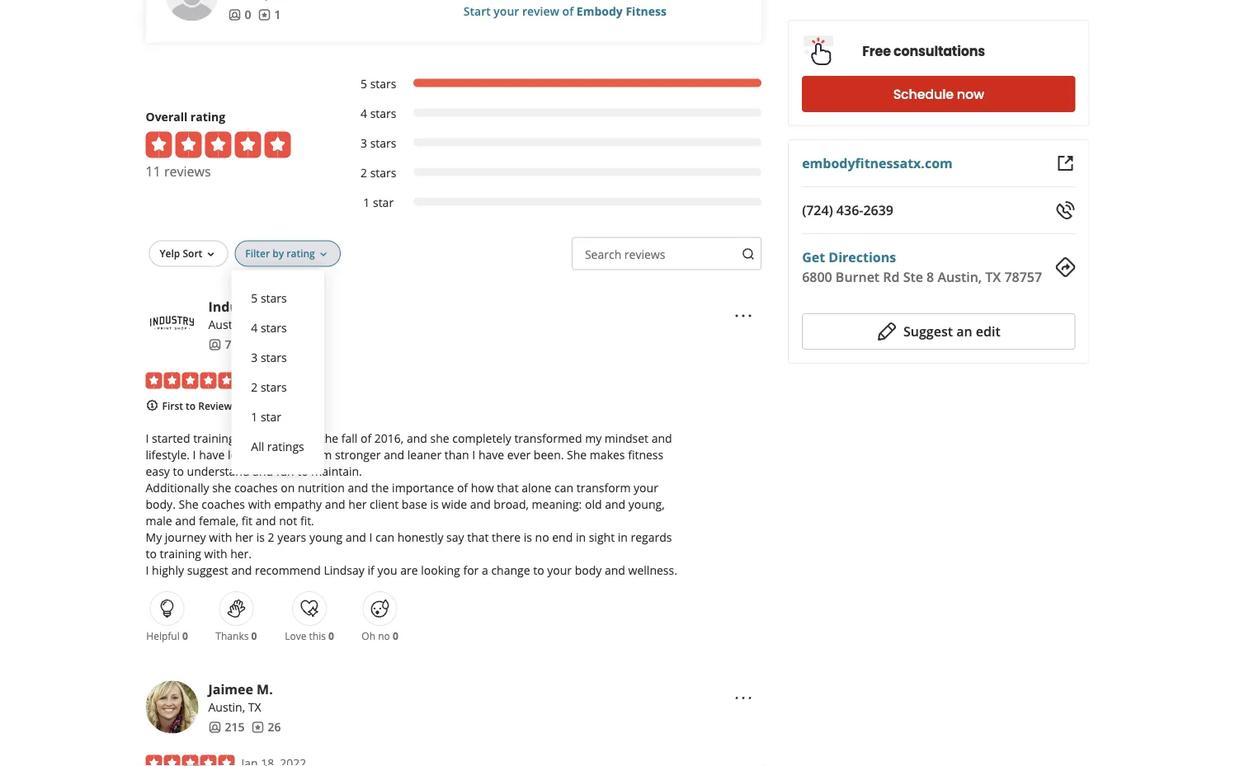 Task type: locate. For each thing, give the bounding box(es) containing it.
(0 reactions) element for thanks 0
[[251, 630, 257, 644]]

industry
[[208, 298, 264, 316]]

no left end
[[535, 530, 549, 546]]

reviews right 11
[[164, 163, 211, 181]]

2018
[[277, 374, 303, 389]]

friends element
[[228, 7, 251, 23], [208, 337, 238, 353], [208, 720, 245, 736]]

1 horizontal spatial no
[[535, 530, 549, 546]]

thanks
[[216, 630, 249, 644]]

4 stars for 4 stars button
[[251, 321, 287, 337]]

wellness.
[[629, 563, 678, 579]]

2 vertical spatial austin,
[[208, 700, 245, 716]]

1 vertical spatial 16 friends v2 image
[[208, 722, 222, 735]]

1 horizontal spatial lindsay
[[324, 563, 365, 579]]

215
[[225, 720, 245, 736]]

(0 reactions) element right oh
[[393, 630, 398, 644]]

2 vertical spatial friends element
[[208, 720, 245, 736]]

1 horizontal spatial she
[[430, 431, 450, 447]]

1 horizontal spatial 2 stars
[[361, 166, 397, 181]]

of right review
[[563, 4, 574, 20]]

to right the first
[[186, 400, 196, 413]]

austin, inside get directions 6800 burnet rd ste 8 austin, tx 78757
[[938, 268, 982, 286]]

1 vertical spatial austin,
[[208, 318, 245, 333]]

friends element containing 72
[[208, 337, 238, 353]]

1 vertical spatial she
[[179, 497, 199, 513]]

have down completely at the left bottom
[[479, 447, 504, 463]]

female,
[[199, 513, 239, 529]]

and up fitness
[[652, 431, 672, 447]]

72
[[225, 337, 238, 353]]

austin, inside the industry p. austin, tx
[[208, 318, 245, 333]]

3 stars inside button
[[251, 351, 287, 366]]

with
[[238, 431, 261, 447], [248, 497, 271, 513], [209, 530, 232, 546], [204, 547, 227, 562]]

16 friends v2 image
[[228, 9, 241, 22], [208, 722, 222, 735]]

with up suggest
[[204, 547, 227, 562]]

and
[[407, 431, 427, 447], [652, 431, 672, 447], [285, 447, 306, 463], [384, 447, 405, 463], [253, 464, 273, 480], [348, 480, 368, 496], [325, 497, 346, 513], [470, 497, 491, 513], [605, 497, 626, 513], [175, 513, 196, 529], [256, 513, 276, 529], [346, 530, 366, 546], [231, 563, 252, 579], [605, 563, 626, 579]]

0 vertical spatial 2 stars
[[361, 166, 397, 181]]

16 friends v2 image for 215
[[208, 722, 222, 735]]

lbs
[[267, 447, 282, 463]]

1 have from the left
[[199, 447, 225, 463]]

11
[[146, 163, 161, 181]]

stars
[[370, 77, 397, 92], [370, 106, 397, 122], [370, 136, 397, 152], [370, 166, 397, 181], [261, 291, 287, 307], [261, 321, 287, 337], [261, 351, 287, 366], [261, 380, 287, 396]]

can down client
[[376, 530, 395, 546]]

24 directions v2 image
[[1056, 258, 1076, 277]]

suggest an edit
[[904, 323, 1001, 340]]

5 for filter reviews by 5 stars rating element
[[361, 77, 367, 92]]

0 vertical spatial tx
[[986, 268, 1001, 286]]

love
[[285, 630, 307, 644]]

filter by rating
[[245, 247, 315, 261]]

in right sight
[[618, 530, 628, 546]]

1 horizontal spatial 5
[[361, 77, 367, 92]]

3 stars button
[[245, 344, 311, 373]]

she down additionally
[[179, 497, 199, 513]]

m.
[[257, 681, 273, 699]]

16 friends v2 image for 0
[[228, 9, 241, 22]]

1 vertical spatial 2
[[251, 380, 258, 396]]

suggest an edit button
[[802, 314, 1076, 350]]

i
[[146, 431, 149, 447], [193, 447, 196, 463], [309, 447, 312, 463], [472, 447, 476, 463], [369, 530, 373, 546], [146, 563, 149, 579]]

0 vertical spatial that
[[497, 480, 519, 496]]

is left wide
[[430, 497, 439, 513]]

2 vertical spatial 2
[[268, 530, 274, 546]]

austin, down jaimee
[[208, 700, 245, 716]]

16 chevron down v2 image for 5 stars
[[317, 249, 330, 262]]

1 vertical spatial 5
[[251, 291, 258, 307]]

the up client
[[371, 480, 389, 496]]

(0 reactions) element
[[182, 630, 188, 644], [251, 630, 257, 644], [329, 630, 334, 644], [393, 630, 398, 644]]

16 friends v2 image
[[208, 339, 222, 352]]

friends element down the industry p. austin, tx
[[208, 337, 238, 353]]

0 vertical spatial austin,
[[938, 268, 982, 286]]

(0 reactions) element for love this 0
[[329, 630, 334, 644]]

16 friends v2 image left 16 review v2 icon
[[228, 9, 241, 22]]

0 horizontal spatial reviews
[[164, 163, 211, 181]]

photo of jaimee m. image
[[146, 682, 199, 735]]

0 horizontal spatial have
[[199, 447, 225, 463]]

1 16 chevron down v2 image from the left
[[204, 249, 217, 262]]

1 vertical spatial rating
[[287, 247, 315, 261]]

to down my
[[146, 547, 157, 562]]

stars inside button
[[261, 351, 287, 366]]

(0 reactions) element for oh no 0
[[393, 630, 398, 644]]

friends element left 16 review v2 icon
[[228, 7, 251, 23]]

austin, up 72
[[208, 318, 245, 333]]

0 vertical spatial 3
[[361, 136, 367, 152]]

1 vertical spatial 1 star
[[251, 410, 281, 426]]

austin, right 8 at top
[[938, 268, 982, 286]]

0 inside the friends element
[[245, 7, 251, 23]]

1 horizontal spatial she
[[567, 447, 587, 463]]

2 inside i started training with lindsay in the fall of 2016, and she completely transformed my mindset and lifestyle. i have lost 20 lbs and i am stronger and leaner than i have ever been. she makes fitness easy to understand and fun to maintain. additionally she coaches on nutrition and the importance of how that alone can transform your body.  she coaches with empathy and her client base is wide and broad, meaning: old and young, male and female, fit and not fit. my journey with her is 2 years young and i can honestly say that there is no end in sight in regards to training with her. i highly suggest and recommend lindsay if you are looking for a change to your body and wellness.
[[268, 530, 274, 546]]

5
[[361, 77, 367, 92], [251, 291, 258, 307]]

1 vertical spatial tx
[[248, 318, 261, 333]]

base
[[402, 497, 427, 513]]

1 vertical spatial 4 stars
[[251, 321, 287, 337]]

0 right oh
[[393, 630, 398, 644]]

tx for p.
[[248, 318, 261, 333]]

1 horizontal spatial 1
[[274, 7, 281, 23]]

3
[[361, 136, 367, 152], [251, 351, 258, 366]]

menu image
[[734, 306, 754, 326]]

am
[[315, 447, 332, 463]]

1 horizontal spatial reviews
[[625, 247, 666, 263]]

tx inside jaimee m. austin, tx
[[248, 700, 261, 716]]

filter reviews by 2 stars rating element
[[344, 165, 762, 182]]

0 horizontal spatial in
[[308, 431, 318, 447]]

and down "maintain."
[[348, 480, 368, 496]]

3 stars for filter reviews by 3 stars rating element
[[361, 136, 397, 152]]

0 vertical spatial reviews element
[[258, 7, 281, 23]]

1 vertical spatial 4
[[251, 321, 258, 337]]

coaches up female,
[[202, 497, 245, 513]]

0 vertical spatial reviews
[[164, 163, 211, 181]]

16 friends v2 image left 215 on the bottom
[[208, 722, 222, 735]]

client
[[370, 497, 399, 513]]

1 horizontal spatial 2
[[268, 530, 274, 546]]

search reviews
[[585, 247, 666, 263]]

0 horizontal spatial 4 stars
[[251, 321, 287, 337]]

all
[[251, 440, 264, 455]]

can up the meaning:
[[555, 480, 574, 496]]

1 vertical spatial star
[[261, 410, 281, 426]]

3 inside 3 stars button
[[251, 351, 258, 366]]

2 inside 'button'
[[251, 380, 258, 396]]

she up leaner
[[430, 431, 450, 447]]

fall
[[341, 431, 358, 447]]

4 (0 reactions) element from the left
[[393, 630, 398, 644]]

than
[[445, 447, 469, 463]]

0
[[245, 7, 251, 23], [182, 630, 188, 644], [251, 630, 257, 644], [329, 630, 334, 644], [393, 630, 398, 644]]

0 vertical spatial lindsay
[[264, 431, 305, 447]]

16 chevron down v2 image right sort
[[204, 249, 217, 262]]

1 vertical spatial 5 star rating image
[[146, 373, 235, 390]]

transform
[[577, 480, 631, 496]]

0 vertical spatial rating
[[191, 110, 225, 125]]

0 horizontal spatial 3
[[251, 351, 258, 366]]

yelp
[[160, 247, 180, 261]]

0 vertical spatial no
[[535, 530, 549, 546]]

tx up 16 review v2 image
[[248, 700, 261, 716]]

training down journey
[[160, 547, 201, 562]]

austin,
[[938, 268, 982, 286], [208, 318, 245, 333], [208, 700, 245, 716]]

16 chevron down v2 image for filter by rating
[[204, 249, 217, 262]]

your right start
[[494, 4, 519, 20]]

no
[[535, 530, 549, 546], [378, 630, 390, 644]]

and up leaner
[[407, 431, 427, 447]]

5 star rating image
[[146, 132, 291, 159], [146, 373, 235, 390], [146, 756, 235, 767]]

0 horizontal spatial 2 stars
[[251, 380, 287, 396]]

1 vertical spatial 3
[[251, 351, 258, 366]]

your left body
[[547, 563, 572, 579]]

0 vertical spatial 16 friends v2 image
[[228, 9, 241, 22]]

lindsay left if
[[324, 563, 365, 579]]

0 horizontal spatial your
[[494, 4, 519, 20]]

3 for 3 stars button
[[251, 351, 258, 366]]

4 stars inside 4 stars button
[[251, 321, 287, 337]]

16 chevron down v2 image
[[204, 249, 217, 262], [317, 249, 330, 262]]

1 5 star rating image from the top
[[146, 132, 291, 159]]

8
[[927, 268, 935, 286]]

0 vertical spatial friends element
[[228, 7, 251, 23]]

star for 1 star button
[[261, 410, 281, 426]]

4 stars inside filter reviews by 4 stars rating element
[[361, 106, 397, 122]]

rating right overall
[[191, 110, 225, 125]]

2 horizontal spatial of
[[563, 4, 574, 20]]

1 vertical spatial of
[[361, 431, 372, 447]]

0 vertical spatial of
[[563, 4, 574, 20]]

1 for 1 star button
[[251, 410, 258, 426]]

(0 reactions) element right helpful
[[182, 630, 188, 644]]

1 horizontal spatial your
[[547, 563, 572, 579]]

0 vertical spatial 5
[[361, 77, 367, 92]]

1 horizontal spatial have
[[479, 447, 504, 463]]

0 horizontal spatial rating
[[191, 110, 225, 125]]

3 for filter reviews by 3 stars rating element
[[361, 136, 367, 152]]

tx down industry p. link
[[248, 318, 261, 333]]

she down my
[[567, 447, 587, 463]]

have up the understand
[[199, 447, 225, 463]]

5 stars inside button
[[251, 291, 287, 307]]

she
[[430, 431, 450, 447], [212, 480, 231, 496]]

stars inside 'button'
[[261, 380, 287, 396]]

16 chevron down v2 image inside yelp sort popup button
[[204, 249, 217, 262]]

and right young
[[346, 530, 366, 546]]

1 horizontal spatial the
[[371, 480, 389, 496]]

free
[[863, 42, 891, 61]]

1 horizontal spatial 5 stars
[[361, 77, 397, 92]]

additionally
[[146, 480, 209, 496]]

i left started
[[146, 431, 149, 447]]

11 reviews
[[146, 163, 211, 181]]

stars for filter reviews by 2 stars rating element
[[370, 166, 397, 181]]

16 chevron down v2 image right filter by rating
[[317, 249, 330, 262]]

1 star button
[[245, 403, 311, 433]]

that right say
[[467, 530, 489, 546]]

an
[[957, 323, 973, 340]]

tx inside the industry p. austin, tx
[[248, 318, 261, 333]]

stars for 2 stars 'button'
[[261, 380, 287, 396]]

0 vertical spatial 4 stars
[[361, 106, 397, 122]]

training up the lost
[[193, 431, 235, 447]]

0 vertical spatial her
[[349, 497, 367, 513]]

she
[[567, 447, 587, 463], [179, 497, 199, 513]]

filter reviews by 4 stars rating element
[[344, 106, 762, 122]]

friends element for industry
[[208, 337, 238, 353]]

lost
[[228, 447, 247, 463]]

24 external link v2 image
[[1056, 154, 1076, 173]]

no right oh
[[378, 630, 390, 644]]

3 inside filter reviews by 3 stars rating element
[[361, 136, 367, 152]]

to right change
[[533, 563, 544, 579]]

1 star for 1 star button
[[251, 410, 281, 426]]

star inside button
[[261, 410, 281, 426]]

is left the years
[[256, 530, 265, 546]]

old
[[585, 497, 602, 513]]

5 star rating image down the overall rating on the top left of the page
[[146, 132, 291, 159]]

fitness
[[626, 4, 667, 20]]

fitness
[[628, 447, 664, 463]]

1 star inside button
[[251, 410, 281, 426]]

0 horizontal spatial 16 chevron down v2 image
[[204, 249, 217, 262]]

0 horizontal spatial star
[[261, 410, 281, 426]]

her left client
[[349, 497, 367, 513]]

1 vertical spatial reviews
[[625, 247, 666, 263]]

0 vertical spatial 3 stars
[[361, 136, 397, 152]]

0 right this
[[329, 630, 334, 644]]

1 vertical spatial 5 stars
[[251, 291, 287, 307]]

0 horizontal spatial 1 star
[[251, 410, 281, 426]]

2 stars
[[361, 166, 397, 181], [251, 380, 287, 396]]

first to review
[[162, 400, 232, 413]]

1 vertical spatial reviews element
[[251, 720, 281, 736]]

leaner
[[408, 447, 442, 463]]

0 vertical spatial the
[[321, 431, 338, 447]]

i right than
[[472, 447, 476, 463]]

0 vertical spatial she
[[567, 447, 587, 463]]

directions
[[829, 248, 897, 266]]

1 horizontal spatial 4
[[361, 106, 367, 122]]

stronger
[[335, 447, 381, 463]]

16 chevron down v2 image inside filter by rating dropdown button
[[317, 249, 330, 262]]

rating
[[191, 110, 225, 125], [287, 247, 315, 261]]

stars for filter reviews by 5 stars rating element
[[370, 77, 397, 92]]

is right there
[[524, 530, 532, 546]]

2 have from the left
[[479, 447, 504, 463]]

2 16 chevron down v2 image from the left
[[317, 249, 330, 262]]

4 inside button
[[251, 321, 258, 337]]

(724) 436-2639
[[802, 201, 894, 219]]

2 horizontal spatial 1
[[363, 195, 370, 211]]

looking
[[421, 563, 460, 579]]

1 horizontal spatial 16 chevron down v2 image
[[317, 249, 330, 262]]

austin, inside jaimee m. austin, tx
[[208, 700, 245, 716]]

she down the understand
[[212, 480, 231, 496]]

20
[[250, 447, 264, 463]]

highly
[[152, 563, 184, 579]]

i up if
[[369, 530, 373, 546]]

reviews element
[[258, 7, 281, 23], [251, 720, 281, 736]]

1 vertical spatial friends element
[[208, 337, 238, 353]]

2 5 star rating image from the top
[[146, 373, 235, 390]]

0 vertical spatial can
[[555, 480, 574, 496]]

5 star rating image down 215 on the bottom
[[146, 756, 235, 767]]

1 vertical spatial she
[[212, 480, 231, 496]]

your
[[494, 4, 519, 20], [634, 480, 659, 496], [547, 563, 572, 579]]

0 horizontal spatial 4
[[251, 321, 258, 337]]

austin, for jaimee m.
[[208, 700, 245, 716]]

jaimee m. austin, tx
[[208, 681, 273, 716]]

in up am
[[308, 431, 318, 447]]

get
[[802, 248, 826, 266]]

your up the young,
[[634, 480, 659, 496]]

training
[[193, 431, 235, 447], [160, 547, 201, 562]]

0 vertical spatial 1 star
[[363, 195, 394, 211]]

2 vertical spatial of
[[457, 480, 468, 496]]

you
[[378, 563, 397, 579]]

is
[[430, 497, 439, 513], [256, 530, 265, 546], [524, 530, 532, 546]]

1
[[274, 7, 281, 23], [363, 195, 370, 211], [251, 410, 258, 426]]

photo of industry p. image
[[146, 299, 199, 352]]

1 horizontal spatial is
[[430, 497, 439, 513]]

her down fit
[[235, 530, 253, 546]]

recommend
[[255, 563, 321, 579]]

reviews element containing 1
[[258, 7, 281, 23]]

0 horizontal spatial 2
[[251, 380, 258, 396]]

reviews right search at top
[[625, 247, 666, 263]]

2
[[361, 166, 367, 181], [251, 380, 258, 396], [268, 530, 274, 546]]

2 vertical spatial 5 star rating image
[[146, 756, 235, 767]]

and down her.
[[231, 563, 252, 579]]

stars for filter reviews by 4 stars rating element at the top of page
[[370, 106, 397, 122]]

1 inside button
[[251, 410, 258, 426]]

lindsay
[[264, 431, 305, 447], [324, 563, 365, 579]]

in right end
[[576, 530, 586, 546]]

reviews element containing 26
[[251, 720, 281, 736]]

78757
[[1005, 268, 1043, 286]]

the up am
[[321, 431, 338, 447]]

transformed
[[515, 431, 582, 447]]

coaches left on
[[234, 480, 278, 496]]

friends element for jaimee
[[208, 720, 245, 736]]

with up fit
[[248, 497, 271, 513]]

2 stars inside 'button'
[[251, 380, 287, 396]]

3 (0 reactions) element from the left
[[329, 630, 334, 644]]

5 star rating image for jul 24, 2018
[[146, 373, 235, 390]]

0 left 16 review v2 icon
[[245, 7, 251, 23]]

0 horizontal spatial lindsay
[[264, 431, 305, 447]]

of right fall
[[361, 431, 372, 447]]

0 horizontal spatial 1
[[251, 410, 258, 426]]

5 inside button
[[251, 291, 258, 307]]

1 horizontal spatial rating
[[287, 247, 315, 261]]

2 (0 reactions) element from the left
[[251, 630, 257, 644]]

0 vertical spatial 5 stars
[[361, 77, 397, 92]]

can
[[555, 480, 574, 496], [376, 530, 395, 546]]

1 horizontal spatial 16 friends v2 image
[[228, 9, 241, 22]]

1 horizontal spatial 1 star
[[363, 195, 394, 211]]

with down female,
[[209, 530, 232, 546]]

1 (0 reactions) element from the left
[[182, 630, 188, 644]]

1 horizontal spatial that
[[497, 480, 519, 496]]

5 star rating image up first to review
[[146, 373, 235, 390]]

austin, for industry p.
[[208, 318, 245, 333]]

tx left 78757
[[986, 268, 1001, 286]]

friends element left 16 review v2 image
[[208, 720, 245, 736]]

reviews element for 215
[[251, 720, 281, 736]]

of up wide
[[457, 480, 468, 496]]

1 horizontal spatial 3
[[361, 136, 367, 152]]

16 review v2 image
[[251, 722, 265, 735]]

2639
[[864, 201, 894, 219]]

and right body
[[605, 563, 626, 579]]

search image
[[742, 248, 755, 261]]

lindsay up the lbs
[[264, 431, 305, 447]]

friends element containing 215
[[208, 720, 245, 736]]

rating right the by
[[287, 247, 315, 261]]

(0 reactions) element right thanks at the bottom left of the page
[[251, 630, 257, 644]]

rating inside dropdown button
[[287, 247, 315, 261]]

0 horizontal spatial 5
[[251, 291, 258, 307]]

jaimee m. link
[[208, 681, 273, 699]]

2 vertical spatial your
[[547, 563, 572, 579]]

that up broad,
[[497, 480, 519, 496]]

(0 reactions) element right this
[[329, 630, 334, 644]]

0 horizontal spatial is
[[256, 530, 265, 546]]

5 for 5 stars button
[[251, 291, 258, 307]]

  text field
[[572, 238, 762, 271]]

i left am
[[309, 447, 312, 463]]

jul 24, 2018
[[241, 374, 303, 389]]



Task type: vqa. For each thing, say whether or not it's contained in the screenshot.
Friends "Element" related to Industry
yes



Task type: describe. For each thing, give the bounding box(es) containing it.
4 stars for filter reviews by 4 stars rating element at the top of page
[[361, 106, 397, 122]]

and down 2016,
[[384, 447, 405, 463]]

wide
[[442, 497, 467, 513]]

start
[[464, 4, 491, 20]]

oh
[[362, 630, 376, 644]]

sort
[[183, 247, 202, 261]]

completely
[[453, 431, 512, 447]]

0 horizontal spatial no
[[378, 630, 390, 644]]

tx for m.
[[248, 700, 261, 716]]

5 stars button
[[245, 284, 311, 314]]

mindset
[[605, 431, 649, 447]]

get directions 6800 burnet rd ste 8 austin, tx 78757
[[802, 248, 1043, 286]]

her.
[[230, 547, 252, 562]]

reviews for search reviews
[[625, 247, 666, 263]]

filter by rating button
[[235, 241, 341, 268]]

0 vertical spatial 1
[[274, 7, 281, 23]]

24 phone v2 image
[[1056, 201, 1076, 220]]

2 for 2 stars 'button'
[[251, 380, 258, 396]]

1 vertical spatial coaches
[[202, 497, 245, 513]]

honestly
[[398, 530, 444, 546]]

consultations
[[894, 42, 986, 61]]

young,
[[629, 497, 665, 513]]

5 star rating image for 11 reviews
[[146, 132, 291, 159]]

i started training with lindsay in the fall of 2016, and she completely transformed my mindset and lifestyle. i have lost 20 lbs and i am stronger and leaner than i have ever been. she makes fitness easy to understand and fun to maintain. additionally she coaches on nutrition and the importance of how that alone can transform your body.  she coaches with empathy and her client base is wide and broad, meaning: old and young, male and female, fit and not fit. my journey with her is 2 years young and i can honestly say that there is no end in sight in regards to training with her. i highly suggest and recommend lindsay if you are looking for a change to your body and wellness.
[[146, 431, 678, 579]]

started
[[152, 431, 190, 447]]

on
[[281, 480, 295, 496]]

tx inside get directions 6800 burnet rd ste 8 austin, tx 78757
[[986, 268, 1001, 286]]

and down nutrition
[[325, 497, 346, 513]]

suggest
[[187, 563, 228, 579]]

0 vertical spatial coaches
[[234, 480, 278, 496]]

my
[[146, 530, 162, 546]]

if
[[368, 563, 375, 579]]

schedule
[[894, 85, 954, 104]]

filter reviews by 3 stars rating element
[[344, 136, 762, 152]]

1 star for filter reviews by 1 star rating element
[[363, 195, 394, 211]]

p.
[[268, 298, 280, 316]]

journey
[[165, 530, 206, 546]]

and up journey
[[175, 513, 196, 529]]

4 for 4 stars button
[[251, 321, 258, 337]]

stars for 5 stars button
[[261, 291, 287, 307]]

not
[[279, 513, 297, 529]]

1 vertical spatial lindsay
[[324, 563, 365, 579]]

2 stars for filter reviews by 2 stars rating element
[[361, 166, 397, 181]]

0 horizontal spatial she
[[212, 480, 231, 496]]

i left highly
[[146, 563, 149, 579]]

thanks 0
[[216, 630, 257, 644]]

4 for filter reviews by 4 stars rating element at the top of page
[[361, 106, 367, 122]]

embodyfitnessatx.com
[[802, 154, 953, 172]]

rd
[[883, 268, 900, 286]]

and down 'transform'
[[605, 497, 626, 513]]

fun
[[276, 464, 294, 480]]

end
[[552, 530, 573, 546]]

easy
[[146, 464, 170, 480]]

1 horizontal spatial can
[[555, 480, 574, 496]]

empathy
[[274, 497, 322, 513]]

reviews element for 0
[[258, 7, 281, 23]]

filter reviews by 1 star rating element
[[344, 195, 762, 211]]

industry p. austin, tx
[[208, 298, 280, 333]]

1 horizontal spatial in
[[576, 530, 586, 546]]

say
[[447, 530, 464, 546]]

0 vertical spatial she
[[430, 431, 450, 447]]

sight
[[589, 530, 615, 546]]

oh no 0
[[362, 630, 398, 644]]

are
[[400, 563, 418, 579]]

all ratings
[[251, 440, 304, 455]]

reviews for 11 reviews
[[164, 163, 211, 181]]

all ratings button
[[245, 433, 311, 462]]

6800
[[802, 268, 833, 286]]

star for filter reviews by 1 star rating element
[[373, 195, 394, 211]]

schedule now link
[[802, 76, 1076, 112]]

review
[[522, 4, 560, 20]]

helpful
[[146, 630, 180, 644]]

1 vertical spatial the
[[371, 480, 389, 496]]

body.
[[146, 497, 176, 513]]

now
[[957, 85, 985, 104]]

24,
[[258, 374, 274, 389]]

burnet
[[836, 268, 880, 286]]

0 horizontal spatial she
[[179, 497, 199, 513]]

jaimee
[[208, 681, 253, 699]]

0 horizontal spatial her
[[235, 530, 253, 546]]

love this 0
[[285, 630, 334, 644]]

to up additionally
[[173, 464, 184, 480]]

a
[[482, 563, 488, 579]]

5 stars for 5 stars button
[[251, 291, 287, 307]]

i right lifestyle.
[[193, 447, 196, 463]]

2 horizontal spatial your
[[634, 480, 659, 496]]

helpful 0
[[146, 630, 188, 644]]

0 vertical spatial training
[[193, 431, 235, 447]]

5 stars for filter reviews by 5 stars rating element
[[361, 77, 397, 92]]

(0 reactions) element for helpful 0
[[182, 630, 188, 644]]

16 review v2 image
[[258, 9, 271, 22]]

0 right helpful
[[182, 630, 188, 644]]

0 right thanks at the bottom left of the page
[[251, 630, 257, 644]]

yelp sort button
[[149, 241, 228, 268]]

menu image
[[734, 689, 754, 709]]

1 for filter reviews by 1 star rating element
[[363, 195, 370, 211]]

2 for filter reviews by 2 stars rating element
[[361, 166, 367, 181]]

schedule now
[[894, 85, 985, 104]]

2 horizontal spatial is
[[524, 530, 532, 546]]

jul
[[241, 374, 255, 389]]

for
[[463, 563, 479, 579]]

no inside i started training with lindsay in the fall of 2016, and she completely transformed my mindset and lifestyle. i have lost 20 lbs and i am stronger and leaner than i have ever been. she makes fitness easy to understand and fun to maintain. additionally she coaches on nutrition and the importance of how that alone can transform your body.  she coaches with empathy and her client base is wide and broad, meaning: old and young, male and female, fit and not fit. my journey with her is 2 years young and i can honestly say that there is no end in sight in regards to training with her. i highly suggest and recommend lindsay if you are looking for a change to your body and wellness.
[[535, 530, 549, 546]]

young
[[309, 530, 343, 546]]

yelp sort
[[160, 247, 202, 261]]

2 horizontal spatial in
[[618, 530, 628, 546]]

1 vertical spatial training
[[160, 547, 201, 562]]

0 horizontal spatial the
[[321, 431, 338, 447]]

start your review of embody fitness
[[464, 4, 667, 20]]

0 horizontal spatial can
[[376, 530, 395, 546]]

0 horizontal spatial that
[[467, 530, 489, 546]]

free consultations
[[863, 42, 986, 61]]

3 5 star rating image from the top
[[146, 756, 235, 767]]

with up 20
[[238, 431, 261, 447]]

my
[[585, 431, 602, 447]]

and up fun
[[285, 447, 306, 463]]

review
[[198, 400, 232, 413]]

photos element
[[274, 337, 298, 353]]

edit
[[976, 323, 1001, 340]]

2 stars for 2 stars 'button'
[[251, 380, 287, 396]]

ever
[[507, 447, 531, 463]]

been.
[[534, 447, 564, 463]]

embody
[[577, 4, 623, 20]]

search
[[585, 247, 622, 263]]

stars for 4 stars button
[[261, 321, 287, 337]]

change
[[491, 563, 530, 579]]

24 pencil v2 image
[[877, 322, 897, 342]]

first
[[162, 400, 183, 413]]

filter reviews by 5 stars rating element
[[344, 76, 762, 93]]

this
[[309, 630, 326, 644]]

suggest
[[904, 323, 953, 340]]

(724)
[[802, 201, 833, 219]]

and right fit
[[256, 513, 276, 529]]

0 vertical spatial your
[[494, 4, 519, 20]]

friends element containing 0
[[228, 7, 251, 23]]

3 stars for 3 stars button
[[251, 351, 287, 366]]

and down how
[[470, 497, 491, 513]]

4 stars button
[[245, 314, 311, 344]]

stars for filter reviews by 3 stars rating element
[[370, 136, 397, 152]]

2016,
[[375, 431, 404, 447]]

stars for 3 stars button
[[261, 351, 287, 366]]

16 first v2 image
[[146, 400, 159, 413]]

0 horizontal spatial of
[[361, 431, 372, 447]]

get directions link
[[802, 248, 897, 266]]

1 horizontal spatial of
[[457, 480, 468, 496]]

and down 20
[[253, 464, 273, 480]]

to right fun
[[297, 464, 308, 480]]

overall rating
[[146, 110, 225, 125]]

broad,
[[494, 497, 529, 513]]



